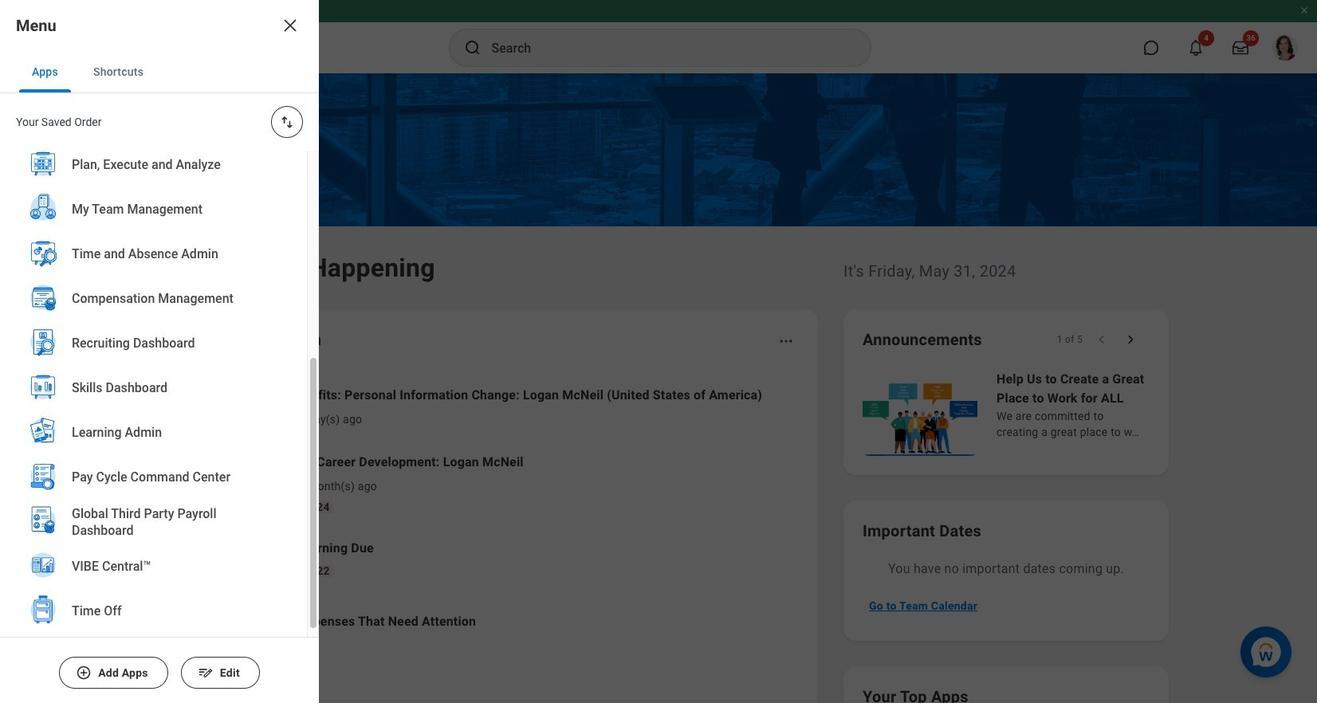Task type: vqa. For each thing, say whether or not it's contained in the screenshot.
ninth row
no



Task type: locate. For each thing, give the bounding box(es) containing it.
0 vertical spatial inbox image
[[191, 471, 215, 495]]

inbox large image
[[1233, 40, 1249, 56]]

close environment banner image
[[1300, 6, 1310, 15]]

global navigation dialog
[[0, 0, 319, 703]]

list
[[0, 0, 307, 647], [167, 373, 799, 654]]

notifications large image
[[1188, 40, 1204, 56]]

main content
[[0, 73, 1318, 703]]

list inside global navigation dialog
[[0, 0, 307, 647]]

sort image
[[279, 114, 295, 130]]

banner
[[0, 0, 1318, 73]]

1 horizontal spatial inbox image
[[191, 471, 215, 495]]

inbox image
[[191, 471, 215, 495], [174, 668, 190, 684]]

chevron left small image
[[1094, 332, 1110, 348]]

tab list
[[0, 51, 319, 93]]

0 horizontal spatial inbox image
[[174, 668, 190, 684]]

chevron right small image
[[1123, 332, 1139, 348]]

status
[[1057, 333, 1083, 346]]

text edit image
[[198, 665, 214, 681]]



Task type: describe. For each thing, give the bounding box(es) containing it.
1 vertical spatial inbox image
[[174, 668, 190, 684]]

profile logan mcneil element
[[1263, 30, 1308, 65]]

plus circle image
[[76, 665, 92, 681]]

x image
[[281, 16, 300, 35]]

search image
[[463, 38, 482, 57]]



